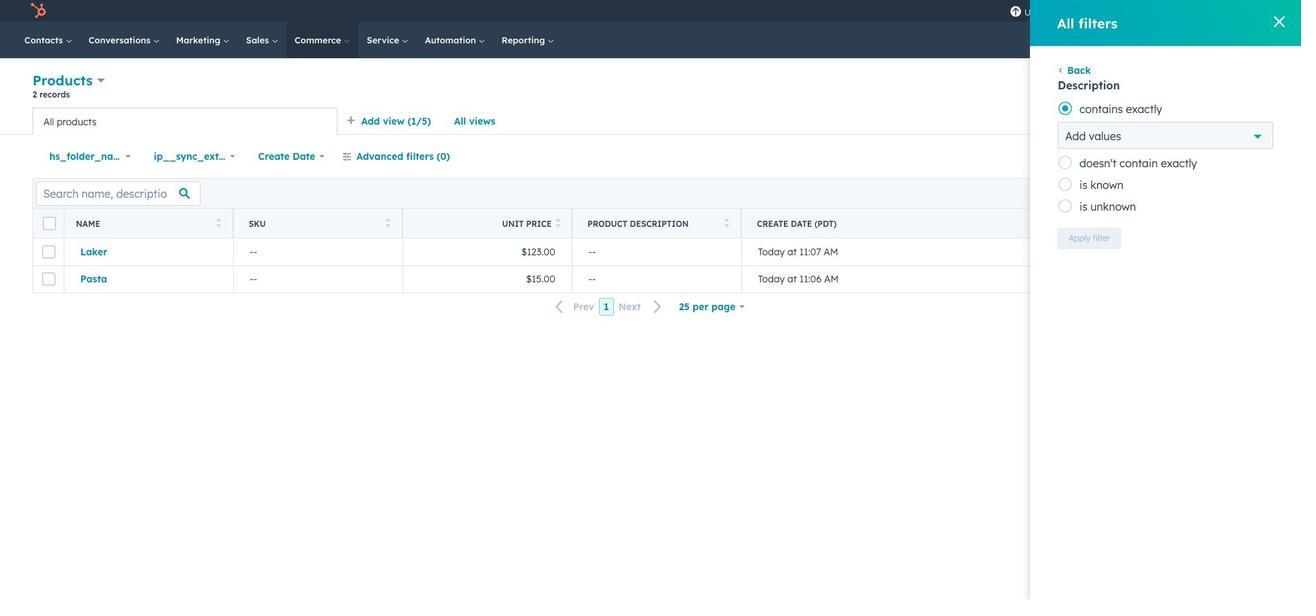 Task type: vqa. For each thing, say whether or not it's contained in the screenshot.
the bottom Properties
no



Task type: describe. For each thing, give the bounding box(es) containing it.
4 press to sort. element from the left
[[725, 218, 730, 230]]

Search HubSpot search field
[[1101, 28, 1254, 52]]

Search name, description, or SKU search field
[[36, 181, 201, 206]]

2 press to sort. element from the left
[[385, 218, 391, 230]]

pagination navigation
[[548, 298, 671, 316]]

1 press to sort. element from the left
[[216, 218, 221, 230]]



Task type: locate. For each thing, give the bounding box(es) containing it.
1 press to sort. image from the left
[[556, 218, 561, 227]]

marketplaces image
[[1102, 6, 1115, 18]]

press to sort. image for 1st press to sort. element from left
[[216, 218, 221, 227]]

close image
[[1275, 16, 1286, 27]]

1 press to sort. image from the left
[[216, 218, 221, 227]]

3 press to sort. element from the left
[[556, 218, 561, 230]]

2 press to sort. image from the left
[[385, 218, 391, 227]]

press to sort. image
[[216, 218, 221, 227], [385, 218, 391, 227]]

press to sort. element
[[216, 218, 221, 230], [385, 218, 391, 230], [556, 218, 561, 230], [725, 218, 730, 230]]

0 horizontal spatial press to sort. image
[[556, 218, 561, 227]]

menu
[[1003, 0, 1286, 22]]

0 horizontal spatial press to sort. image
[[216, 218, 221, 227]]

1 horizontal spatial press to sort. image
[[725, 218, 730, 227]]

press to sort. image
[[556, 218, 561, 227], [725, 218, 730, 227]]

press to sort. image for 2nd press to sort. element
[[385, 218, 391, 227]]

jacob simon image
[[1205, 5, 1217, 17]]

press to sort. image for first press to sort. element from the right
[[725, 218, 730, 227]]

2 press to sort. image from the left
[[725, 218, 730, 227]]

1 horizontal spatial press to sort. image
[[385, 218, 391, 227]]

press to sort. image for third press to sort. element from the left
[[556, 218, 561, 227]]

banner
[[33, 71, 1269, 108]]



